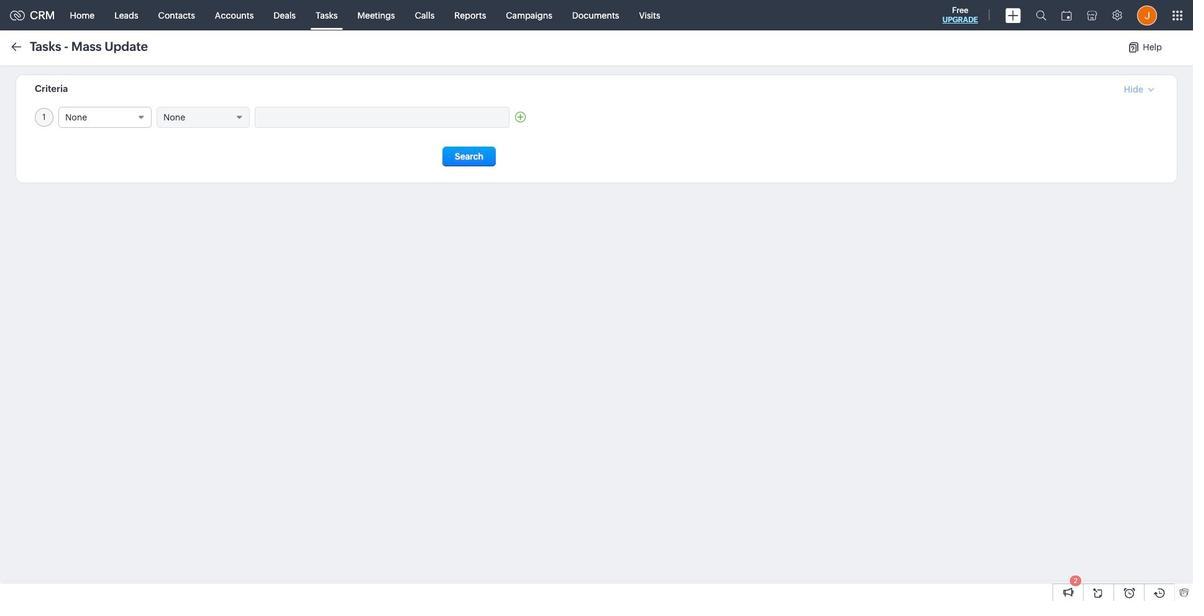 Task type: describe. For each thing, give the bounding box(es) containing it.
create menu image
[[1006, 8, 1021, 23]]



Task type: locate. For each thing, give the bounding box(es) containing it.
None text field
[[256, 108, 509, 127]]

profile image
[[1138, 5, 1158, 25]]

calendar image
[[1062, 10, 1072, 20]]

profile element
[[1130, 0, 1165, 30]]

search image
[[1036, 10, 1047, 21]]

create menu element
[[998, 0, 1029, 30]]

search element
[[1029, 0, 1054, 30]]

logo image
[[10, 10, 25, 20]]



Task type: vqa. For each thing, say whether or not it's contained in the screenshot.
Profile element
yes



